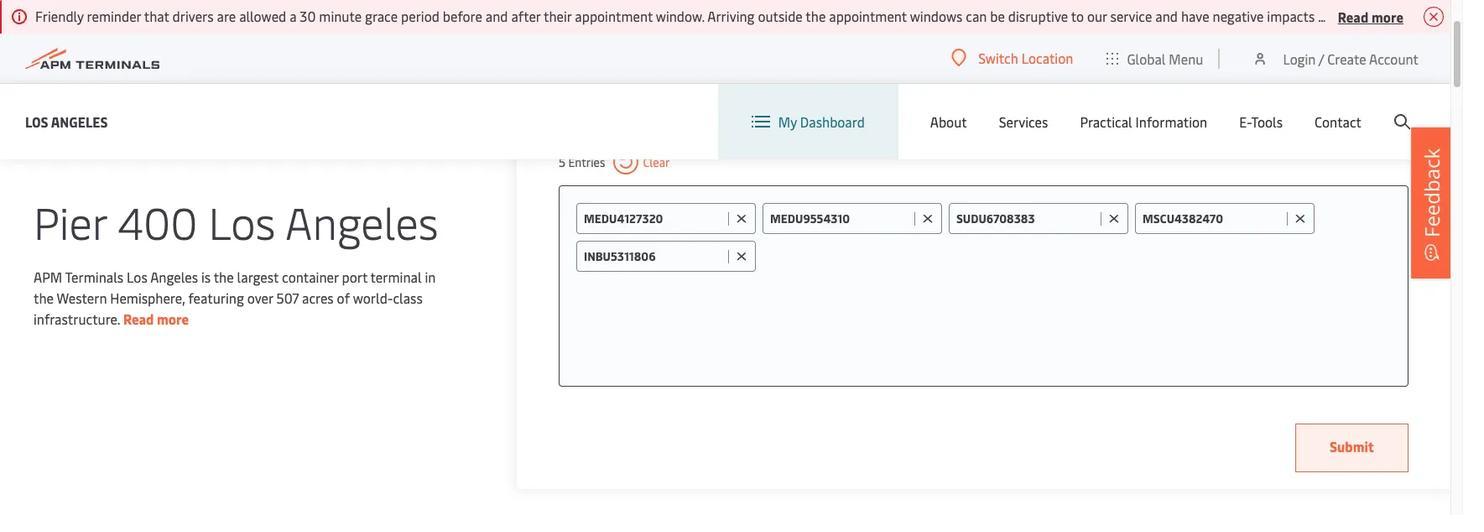 Task type: locate. For each thing, give the bounding box(es) containing it.
1 vertical spatial angeles
[[285, 192, 439, 251]]

the right outside
[[806, 7, 826, 25]]

the down apm
[[34, 288, 54, 307]]

0 vertical spatial container
[[637, 91, 693, 110]]

that
[[144, 7, 169, 25]]

drivers right that
[[173, 7, 214, 25]]

los for 400
[[209, 192, 276, 251]]

and left after
[[486, 7, 508, 25]]

2 appointment from the left
[[830, 7, 907, 25]]

largest
[[237, 267, 279, 286]]

0 vertical spatial los
[[25, 112, 48, 131]]

0 horizontal spatial more
[[157, 309, 189, 328]]

after
[[512, 7, 541, 25]]

tags
[[976, 91, 1002, 110]]

the
[[806, 7, 826, 25], [214, 267, 234, 286], [34, 288, 54, 307]]

appointment up availability
[[830, 7, 907, 25]]

1 vertical spatial the
[[214, 267, 234, 286]]

arrive
[[1410, 7, 1445, 25]]

1 horizontal spatial entered id text field
[[1143, 211, 1283, 227]]

1 horizontal spatial of
[[734, 91, 747, 110]]

2 vertical spatial los
[[127, 267, 148, 286]]

can
[[966, 7, 987, 25]]

2 vertical spatial the
[[34, 288, 54, 307]]

and
[[486, 7, 508, 25], [1156, 7, 1179, 25], [619, 50, 658, 81]]

apm terminals los angeles is the largest container port terminal in the western hemisphere, featuring over 507 acres of world-class infrastructure.
[[34, 267, 436, 328]]

los
[[25, 112, 48, 131], [209, 192, 276, 251], [127, 267, 148, 286]]

on
[[1319, 7, 1334, 25], [1448, 7, 1463, 25]]

read down hemisphere,
[[123, 309, 154, 328]]

more down hemisphere,
[[157, 309, 189, 328]]

acres
[[302, 288, 334, 307]]

editable.
[[1045, 91, 1097, 110]]

1 horizontal spatial are
[[1005, 91, 1024, 110]]

read more up the login / create account
[[1339, 7, 1404, 26]]

container left or
[[637, 91, 693, 110]]

e-tools
[[1240, 112, 1283, 131]]

2 horizontal spatial los
[[209, 192, 276, 251]]

2 on from the left
[[1448, 7, 1463, 25]]

clear
[[643, 154, 670, 170]]

of
[[734, 91, 747, 110], [337, 288, 350, 307]]

0 vertical spatial read more
[[1339, 7, 1404, 26]]

practical
[[1081, 112, 1133, 131]]

0 horizontal spatial of
[[337, 288, 350, 307]]

angeles inside apm terminals los angeles is the largest container port terminal in the western hemisphere, featuring over 507 acres of world-class infrastructure.
[[150, 267, 198, 286]]

dashboard
[[801, 112, 865, 131]]

trace
[[663, 50, 718, 81]]

contact
[[1315, 112, 1362, 131]]

0 vertical spatial the
[[806, 7, 826, 25]]

are left re-
[[1005, 91, 1024, 110]]

0 horizontal spatial container
[[282, 267, 339, 286]]

0 vertical spatial of
[[734, 91, 747, 110]]

angeles
[[51, 112, 108, 131], [285, 192, 439, 251], [150, 267, 198, 286]]

friendly
[[35, 7, 84, 25]]

login / create account link
[[1253, 34, 1419, 83]]

1 drivers from the left
[[173, 7, 214, 25]]

menu
[[1170, 49, 1204, 68]]

1 horizontal spatial more
[[1372, 7, 1404, 26]]

more inside button
[[1372, 7, 1404, 26]]

the right is
[[214, 267, 234, 286]]

1 horizontal spatial read more
[[1339, 7, 1404, 26]]

1 horizontal spatial on
[[1448, 7, 1463, 25]]

1 horizontal spatial the
[[214, 267, 234, 286]]

drivers
[[173, 7, 214, 25], [1337, 7, 1378, 25]]

0 horizontal spatial are
[[217, 7, 236, 25]]

outside
[[758, 7, 803, 25]]

ids
[[790, 91, 809, 110]]

drivers left the 'who'
[[1337, 7, 1378, 25]]

their
[[544, 7, 572, 25]]

over
[[247, 288, 273, 307]]

5
[[559, 154, 566, 170]]

western
[[57, 288, 107, 307]]

more
[[1372, 7, 1404, 26], [157, 309, 189, 328]]

1 horizontal spatial drivers
[[1337, 7, 1378, 25]]

read
[[1339, 7, 1369, 26], [123, 309, 154, 328]]

los angeles
[[25, 112, 108, 131]]

read more for read more link
[[123, 309, 189, 328]]

read inside button
[[1339, 7, 1369, 26]]

negative
[[1213, 7, 1265, 25]]

disruptive
[[1009, 7, 1069, 25]]

appointment
[[575, 7, 653, 25], [830, 7, 907, 25]]

1 horizontal spatial read
[[1339, 7, 1369, 26]]

0 horizontal spatial entered id text field
[[771, 211, 911, 227]]

featuring
[[188, 288, 244, 307]]

0 horizontal spatial read
[[123, 309, 154, 328]]

contact button
[[1315, 84, 1362, 159]]

be
[[991, 7, 1005, 25]]

angeles for pier 400 los angeles
[[285, 192, 439, 251]]

about button
[[931, 84, 968, 159]]

world-
[[353, 288, 393, 307]]

enter
[[602, 91, 633, 110]]

before
[[443, 7, 483, 25]]

1 vertical spatial of
[[337, 288, 350, 307]]

0 vertical spatial angeles
[[51, 112, 108, 131]]

0 horizontal spatial los
[[25, 112, 48, 131]]

30
[[300, 7, 316, 25]]

1 horizontal spatial los
[[127, 267, 148, 286]]

1 vertical spatial los
[[209, 192, 276, 251]]

0 horizontal spatial drivers
[[173, 7, 214, 25]]

allowed
[[239, 7, 286, 25]]

appointment right their
[[575, 7, 653, 25]]

more left the arrive
[[1372, 7, 1404, 26]]

track
[[559, 50, 613, 81]]

terminals
[[65, 267, 124, 286]]

of down port
[[337, 288, 350, 307]]

Entered ID text field
[[771, 211, 911, 227], [1143, 211, 1283, 227]]

on right impacts
[[1319, 7, 1334, 25]]

la secondary image
[[86, 292, 380, 515]]

2 horizontal spatial angeles
[[285, 192, 439, 251]]

are left allowed
[[217, 7, 236, 25]]

2 entered id text field from the left
[[1143, 211, 1283, 227]]

information
[[1136, 112, 1208, 131]]

and left have at the right of the page
[[1156, 7, 1179, 25]]

400
[[118, 192, 198, 251]]

read left the 'who'
[[1339, 7, 1369, 26]]

practical information button
[[1081, 84, 1208, 159]]

entries
[[569, 154, 606, 170]]

container inside apm terminals los angeles is the largest container port terminal in the western hemisphere, featuring over 507 acres of world-class infrastructure.
[[282, 267, 339, 286]]

0 horizontal spatial read more
[[123, 309, 189, 328]]

los for terminals
[[127, 267, 148, 286]]

0 horizontal spatial on
[[1319, 7, 1334, 25]]

of inside apm terminals los angeles is the largest container port terminal in the western hemisphere, featuring over 507 acres of world-class infrastructure.
[[337, 288, 350, 307]]

of right bill
[[734, 91, 747, 110]]

apm
[[34, 267, 62, 286]]

1 vertical spatial read more
[[123, 309, 189, 328]]

read more down hemisphere,
[[123, 309, 189, 328]]

services button
[[999, 84, 1049, 159]]

0 horizontal spatial appointment
[[575, 7, 653, 25]]

on right close alert icon
[[1448, 7, 1463, 25]]

0 vertical spatial are
[[217, 7, 236, 25]]

container up acres
[[282, 267, 339, 286]]

are
[[217, 7, 236, 25], [1005, 91, 1024, 110]]

1 horizontal spatial and
[[619, 50, 658, 81]]

availability
[[816, 50, 926, 81]]

terminal
[[371, 267, 422, 286]]

5 entries
[[559, 154, 606, 170]]

1 vertical spatial container
[[282, 267, 339, 286]]

please enter container or bill of lading ids (maximum 50 entries). the tags are re-editable.
[[559, 91, 1097, 110]]

friendly reminder that drivers are allowed a 30 minute grace period before and after their appointment window. arriving outside the appointment windows can be disruptive to our service and have negative impacts on drivers who arrive on 
[[35, 7, 1464, 25]]

close alert image
[[1424, 7, 1445, 27]]

1 vertical spatial more
[[157, 309, 189, 328]]

0 vertical spatial read
[[1339, 7, 1369, 26]]

more for read more button
[[1372, 7, 1404, 26]]

2 vertical spatial angeles
[[150, 267, 198, 286]]

Entered ID text field
[[584, 211, 724, 227], [957, 211, 1097, 227], [584, 248, 724, 264]]

0 vertical spatial more
[[1372, 7, 1404, 26]]

1 horizontal spatial angeles
[[150, 267, 198, 286]]

1 horizontal spatial container
[[637, 91, 693, 110]]

pier
[[34, 192, 107, 251]]

los inside apm terminals los angeles is the largest container port terminal in the western hemisphere, featuring over 507 acres of world-class infrastructure.
[[127, 267, 148, 286]]

los angeles link
[[25, 111, 108, 132]]

1 vertical spatial read
[[123, 309, 154, 328]]

and up enter
[[619, 50, 658, 81]]

1 horizontal spatial appointment
[[830, 7, 907, 25]]

1 on from the left
[[1319, 7, 1334, 25]]



Task type: vqa. For each thing, say whether or not it's contained in the screenshot.
1st drivers from left
yes



Task type: describe. For each thing, give the bounding box(es) containing it.
submit button
[[1296, 424, 1409, 473]]

minute
[[319, 7, 362, 25]]

(maximum
[[812, 91, 876, 110]]

create
[[1328, 49, 1367, 68]]

switch
[[979, 49, 1019, 67]]

2 horizontal spatial and
[[1156, 7, 1179, 25]]

reminder
[[87, 7, 141, 25]]

port
[[342, 267, 368, 286]]

service
[[1111, 7, 1153, 25]]

who
[[1382, 7, 1407, 25]]

/
[[1319, 49, 1325, 68]]

about
[[931, 112, 968, 131]]

our
[[1088, 7, 1108, 25]]

have
[[1182, 7, 1210, 25]]

feedback
[[1419, 148, 1446, 238]]

global menu
[[1128, 49, 1204, 68]]

feedback button
[[1412, 127, 1454, 279]]

infrastructure.
[[34, 309, 120, 328]]

switch location
[[979, 49, 1074, 67]]

0 horizontal spatial angeles
[[51, 112, 108, 131]]

tools
[[1252, 112, 1283, 131]]

track and trace - import availability
[[559, 50, 926, 81]]

more for read more link
[[157, 309, 189, 328]]

class
[[393, 288, 423, 307]]

re-
[[1028, 91, 1045, 110]]

read for read more link
[[123, 309, 154, 328]]

please
[[559, 91, 598, 110]]

practical information
[[1081, 112, 1208, 131]]

clear button
[[614, 149, 670, 175]]

2 horizontal spatial the
[[806, 7, 826, 25]]

e-tools button
[[1240, 84, 1283, 159]]

bill
[[712, 91, 731, 110]]

e-
[[1240, 112, 1252, 131]]

submit
[[1330, 437, 1375, 456]]

the
[[951, 91, 973, 110]]

login / create account
[[1284, 49, 1419, 68]]

to
[[1072, 7, 1085, 25]]

1 appointment from the left
[[575, 7, 653, 25]]

global menu button
[[1091, 33, 1221, 84]]

50
[[879, 91, 896, 110]]

switch location button
[[952, 49, 1074, 67]]

read for read more button
[[1339, 7, 1369, 26]]

window.
[[656, 7, 705, 25]]

read more link
[[123, 309, 189, 328]]

angeles for apm terminals los angeles is the largest container port terminal in the western hemisphere, featuring over 507 acres of world-class infrastructure.
[[150, 267, 198, 286]]

1 vertical spatial are
[[1005, 91, 1024, 110]]

my
[[779, 112, 797, 131]]

windows
[[910, 7, 963, 25]]

my dashboard button
[[752, 84, 865, 159]]

0 horizontal spatial and
[[486, 7, 508, 25]]

global
[[1128, 49, 1166, 68]]

read more for read more button
[[1339, 7, 1404, 26]]

read more button
[[1339, 6, 1404, 27]]

period
[[401, 7, 440, 25]]

login
[[1284, 49, 1316, 68]]

account
[[1370, 49, 1419, 68]]

0 horizontal spatial the
[[34, 288, 54, 307]]

import
[[740, 50, 810, 81]]

arriving
[[708, 7, 755, 25]]

-
[[724, 50, 734, 81]]

my dashboard
[[779, 112, 865, 131]]

a
[[290, 7, 297, 25]]

grace
[[365, 7, 398, 25]]

entries).
[[899, 91, 948, 110]]

507
[[277, 288, 299, 307]]

is
[[201, 267, 211, 286]]

or
[[696, 91, 709, 110]]

in
[[425, 267, 436, 286]]

pier 400 los angeles
[[34, 192, 439, 251]]

2 drivers from the left
[[1337, 7, 1378, 25]]

1 entered id text field from the left
[[771, 211, 911, 227]]

services
[[999, 112, 1049, 131]]

impacts
[[1268, 7, 1316, 25]]

lading
[[750, 91, 787, 110]]



